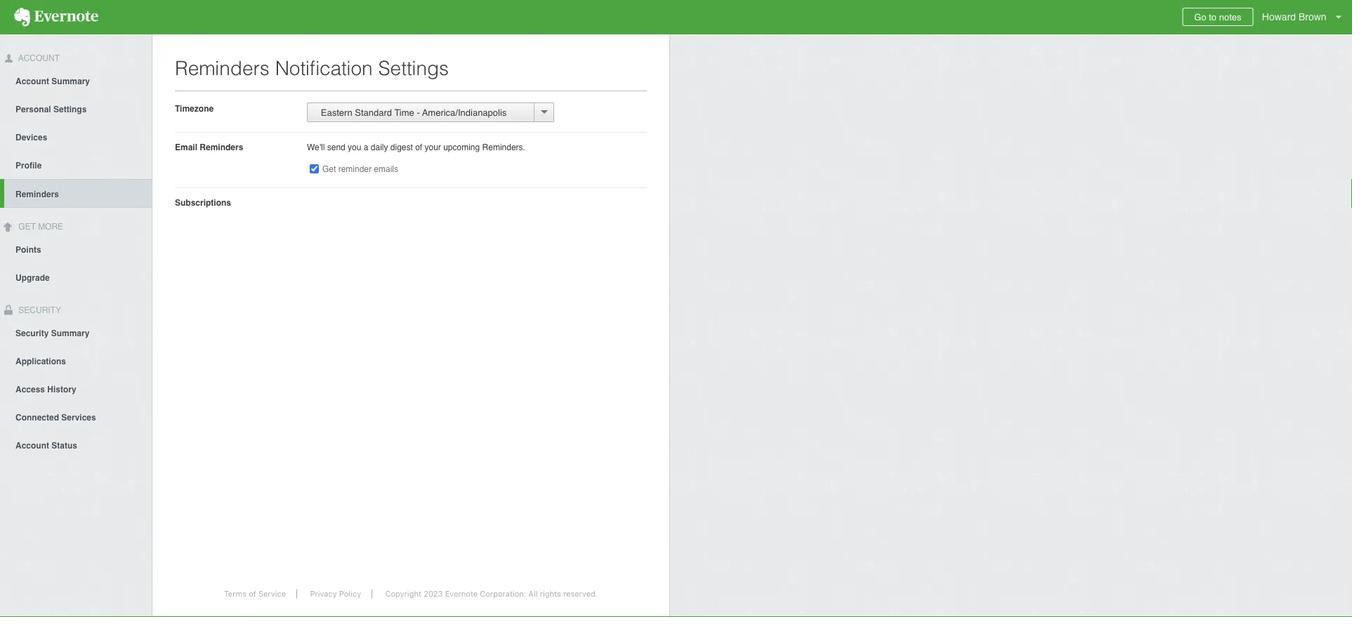 Task type: describe. For each thing, give the bounding box(es) containing it.
more
[[38, 222, 63, 232]]

evernote link
[[0, 0, 112, 34]]

we'll send you a daily digest of your upcoming reminders.
[[307, 142, 526, 152]]

upcoming
[[444, 142, 480, 152]]

points
[[15, 245, 41, 255]]

subscriptions
[[175, 198, 231, 208]]

daily
[[371, 142, 388, 152]]

services
[[61, 413, 96, 423]]

upgrade
[[15, 273, 50, 283]]

get reminder emails
[[323, 164, 399, 174]]

1 vertical spatial settings
[[53, 105, 87, 114]]

reminder
[[339, 164, 372, 174]]

policy
[[339, 590, 361, 599]]

timezone
[[175, 104, 214, 113]]

all
[[529, 590, 538, 599]]

emails
[[374, 164, 399, 174]]

access
[[15, 385, 45, 395]]

security summary link
[[0, 319, 152, 347]]

status
[[52, 441, 77, 451]]

personal settings
[[15, 105, 87, 114]]

go
[[1195, 12, 1207, 22]]

summary for account summary
[[52, 76, 90, 86]]

reserved.
[[564, 590, 598, 599]]

email
[[175, 142, 197, 152]]

security for security
[[16, 305, 61, 315]]

howard brown
[[1263, 11, 1327, 22]]

-
[[417, 107, 420, 118]]

account summary
[[15, 76, 90, 86]]

digest
[[391, 142, 413, 152]]

reminders for reminders link at the top of the page
[[15, 190, 59, 199]]

2023
[[424, 590, 443, 599]]

reminders.
[[482, 142, 526, 152]]

notification
[[275, 57, 373, 79]]

howard
[[1263, 11, 1297, 22]]

terms
[[224, 590, 247, 599]]

copyright 2023 evernote corporation. all rights reserved.
[[385, 590, 598, 599]]

get more
[[16, 222, 63, 232]]

profile link
[[0, 151, 152, 179]]

corporation.
[[480, 590, 526, 599]]

account for account status
[[15, 441, 49, 451]]

account status link
[[0, 431, 152, 459]]

1 vertical spatial reminders
[[200, 142, 243, 152]]

send
[[327, 142, 346, 152]]

america/indianapolis
[[422, 107, 507, 118]]

terms of service link
[[214, 590, 297, 599]]

go to notes link
[[1183, 8, 1254, 26]]



Task type: locate. For each thing, give the bounding box(es) containing it.
reminders notification settings
[[175, 57, 449, 79]]

connected services
[[15, 413, 96, 423]]

reminders for reminders notification settings
[[175, 57, 270, 79]]

security for security summary
[[15, 328, 49, 338]]

0 vertical spatial settings
[[378, 57, 449, 79]]

eastern standard time - america/indianapolis
[[313, 107, 507, 118]]

reminders down profile
[[15, 190, 59, 199]]

1 horizontal spatial settings
[[378, 57, 449, 79]]

summary inside 'link'
[[52, 76, 90, 86]]

connected
[[15, 413, 59, 423]]

of left "your"
[[415, 142, 422, 152]]

reminders
[[175, 57, 270, 79], [200, 142, 243, 152], [15, 190, 59, 199]]

security up security summary
[[16, 305, 61, 315]]

0 vertical spatial security
[[16, 305, 61, 315]]

notes
[[1220, 12, 1242, 22]]

access history
[[15, 385, 76, 395]]

Get reminder emails checkbox
[[310, 164, 319, 174]]

personal
[[15, 105, 51, 114]]

account for account
[[16, 53, 60, 63]]

settings up eastern standard time - america/indianapolis
[[378, 57, 449, 79]]

access history link
[[0, 375, 152, 403]]

summary up 'personal settings' link
[[52, 76, 90, 86]]

account down connected
[[15, 441, 49, 451]]

points link
[[0, 235, 152, 263]]

summary up applications 'link'
[[51, 328, 90, 338]]

standard
[[355, 107, 392, 118]]

devices
[[15, 133, 47, 143]]

go to notes
[[1195, 12, 1242, 22]]

email reminders
[[175, 142, 243, 152]]

applications
[[15, 357, 66, 366]]

reminders up timezone
[[175, 57, 270, 79]]

connected services link
[[0, 403, 152, 431]]

get right 'get reminder emails' option
[[323, 164, 336, 174]]

0 vertical spatial of
[[415, 142, 422, 152]]

1 vertical spatial of
[[249, 590, 256, 599]]

summary
[[52, 76, 90, 86], [51, 328, 90, 338]]

account inside 'link'
[[15, 76, 49, 86]]

privacy policy
[[310, 590, 361, 599]]

privacy
[[310, 590, 337, 599]]

security
[[16, 305, 61, 315], [15, 328, 49, 338]]

0 horizontal spatial of
[[249, 590, 256, 599]]

0 vertical spatial account
[[16, 53, 60, 63]]

account
[[16, 53, 60, 63], [15, 76, 49, 86], [15, 441, 49, 451]]

of right terms
[[249, 590, 256, 599]]

account summary link
[[0, 67, 152, 95]]

privacy policy link
[[300, 590, 373, 599]]

get for get reminder emails
[[323, 164, 336, 174]]

0 horizontal spatial settings
[[53, 105, 87, 114]]

devices link
[[0, 123, 152, 151]]

eastern
[[321, 107, 353, 118]]

account up personal
[[15, 76, 49, 86]]

summary inside 'link'
[[51, 328, 90, 338]]

1 horizontal spatial get
[[323, 164, 336, 174]]

1 vertical spatial security
[[15, 328, 49, 338]]

evernote image
[[0, 8, 112, 27]]

security inside security summary 'link'
[[15, 328, 49, 338]]

evernote
[[445, 590, 478, 599]]

get
[[323, 164, 336, 174], [19, 222, 36, 232]]

time
[[395, 107, 415, 118]]

terms of service
[[224, 590, 286, 599]]

service
[[259, 590, 286, 599]]

get for get more
[[19, 222, 36, 232]]

rights
[[540, 590, 561, 599]]

settings up devices 'link'
[[53, 105, 87, 114]]

2 vertical spatial reminders
[[15, 190, 59, 199]]

2 vertical spatial account
[[15, 441, 49, 451]]

1 vertical spatial account
[[15, 76, 49, 86]]

personal settings link
[[0, 95, 152, 123]]

1 vertical spatial summary
[[51, 328, 90, 338]]

howard brown link
[[1259, 0, 1353, 34]]

copyright
[[385, 590, 422, 599]]

account up account summary
[[16, 53, 60, 63]]

1 vertical spatial get
[[19, 222, 36, 232]]

1 horizontal spatial of
[[415, 142, 422, 152]]

security summary
[[15, 328, 90, 338]]

to
[[1210, 12, 1217, 22]]

you
[[348, 142, 362, 152]]

brown
[[1299, 11, 1327, 22]]

reminders right email
[[200, 142, 243, 152]]

history
[[47, 385, 76, 395]]

account for account summary
[[15, 76, 49, 86]]

settings
[[378, 57, 449, 79], [53, 105, 87, 114]]

0 horizontal spatial get
[[19, 222, 36, 232]]

a
[[364, 142, 369, 152]]

0 vertical spatial summary
[[52, 76, 90, 86]]

0 vertical spatial get
[[323, 164, 336, 174]]

of
[[415, 142, 422, 152], [249, 590, 256, 599]]

profile
[[15, 161, 42, 171]]

upgrade link
[[0, 263, 152, 291]]

security up applications
[[15, 328, 49, 338]]

we'll
[[307, 142, 325, 152]]

applications link
[[0, 347, 152, 375]]

account status
[[15, 441, 77, 451]]

get up points
[[19, 222, 36, 232]]

0 vertical spatial reminders
[[175, 57, 270, 79]]

summary for security summary
[[51, 328, 90, 338]]

your
[[425, 142, 441, 152]]

reminders link
[[4, 179, 152, 208]]



Task type: vqa. For each thing, say whether or not it's contained in the screenshot.
1st tab list from the top
no



